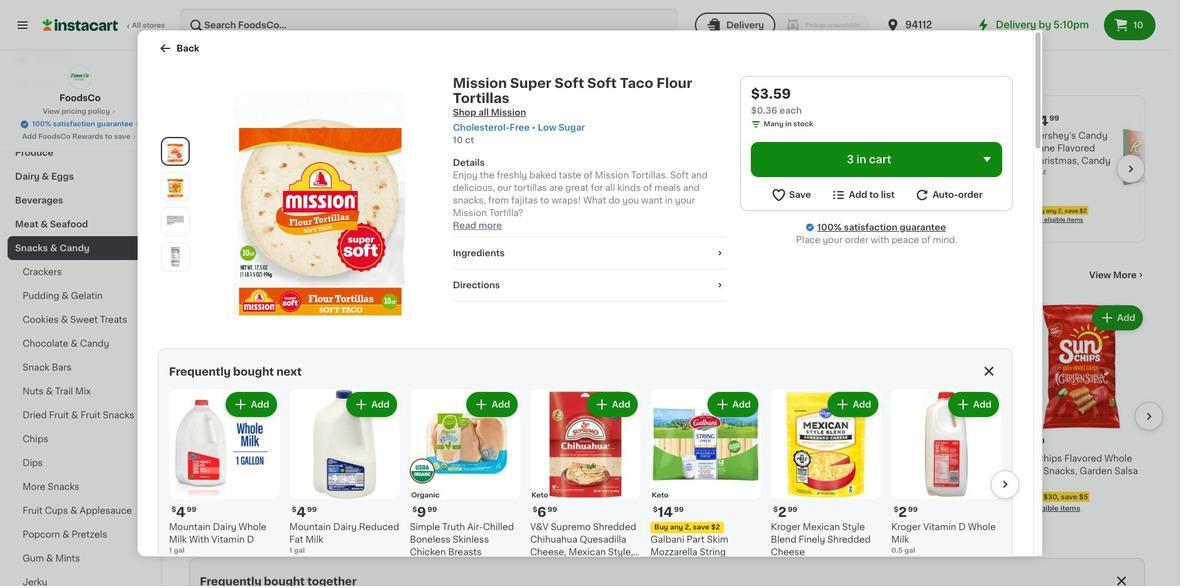 Task type: locate. For each thing, give the bounding box(es) containing it.
1 horizontal spatial gal
[[294, 547, 305, 554]]

sugar inside mission super soft soft taco flour tortillas shop all mission cholesterol-free • low sugar 10 ct
[[559, 123, 585, 131]]

0 horizontal spatial guarantee
[[97, 121, 133, 128]]

buy for hershey's candy cane flavored christmas, candy
[[1034, 208, 1045, 214]]

items for funyuns onion flavored rings
[[923, 505, 943, 512]]

5 up funyuns on the bottom
[[887, 437, 896, 451]]

kroger
[[771, 523, 801, 532], [892, 523, 921, 532]]

order inside 'auto-order' button
[[959, 190, 983, 199]]

hershey's for holiday
[[459, 145, 516, 155]]

flavored inside sun chips flavored whole grain snacks, garden salsa 7 oz
[[1065, 454, 1103, 463]]

1 vertical spatial 3
[[610, 437, 619, 451]]

1 horizontal spatial all
[[606, 183, 615, 192]]

cheese inside cheetos crunchy cheese flavored snacks, flamin' hot flavored 8.5 oz
[[545, 454, 579, 463]]

more
[[1114, 271, 1137, 280], [23, 483, 45, 492]]

meat
[[15, 220, 38, 229]]

snacks up cups
[[48, 483, 79, 492]]

baked
[[530, 170, 557, 179]]

hershey's inside hershey's holiday spo nsored
[[459, 145, 516, 155]]

all left stores
[[132, 22, 141, 29]]

hershey's image
[[459, 113, 482, 136]]

1 horizontal spatial $2
[[898, 208, 905, 214]]

items for sun chips flavored whole grain snacks, garden salsa
[[1061, 505, 1081, 512]]

0 horizontal spatial all
[[479, 108, 489, 116]]

1 vertical spatial 14
[[658, 506, 673, 519]]

crackers inside crackers link
[[23, 268, 62, 277]]

add button for simple truth air-chilled boneless skinless chicken breasts
[[468, 393, 517, 416]]

$5 up finely
[[803, 509, 812, 516]]

16
[[603, 479, 611, 486]]

99 inside '$ 6 99'
[[548, 506, 558, 513]]

free for 5
[[494, 424, 509, 430]]

6 up v&v
[[538, 506, 547, 519]]

1 horizontal spatial vitamin
[[924, 523, 957, 532]]

oz right 8.5
[[478, 491, 486, 498]]

whole for 4
[[1105, 454, 1133, 463]]

1 horizontal spatial of
[[643, 183, 653, 192]]

1 keto from the left
[[652, 492, 669, 499]]

ritz
[[189, 454, 206, 463], [742, 454, 758, 463]]

99 up the fresh
[[206, 438, 216, 445]]

of
[[584, 170, 593, 179], [643, 183, 653, 192], [922, 235, 931, 244]]

$ 4 99 up box
[[744, 437, 769, 451]]

99 for buy any 2, save $2
[[674, 506, 684, 513]]

hershey's inside hershey's sugar cookie flavored white creme christmas, candy
[[850, 131, 894, 140]]

$ inside $ 5 99
[[468, 438, 472, 445]]

hershey's inside hershey's milk chocolate christmas, candy 10.1 oz
[[668, 131, 712, 140]]

stock for premium original saltine crackers
[[646, 491, 665, 498]]

0 horizontal spatial cheese
[[545, 454, 579, 463]]

cheetos crunchy cheese flavored snacks, flamin' hot flavored 8.5 oz
[[465, 454, 591, 498]]

flavor
[[797, 454, 824, 463]]

1 horizontal spatial cheese
[[651, 561, 685, 569]]

flavored right cane at right
[[1058, 144, 1096, 153]]

99 up cane at right
[[1050, 115, 1060, 122]]

2 horizontal spatial free
[[510, 123, 530, 131]]

0 vertical spatial guarantee
[[97, 121, 133, 128]]

soft inside details enjoy the freshly baked taste of mission tortillas. soft and delicious, our tortillas are great for all kinds of meals and snacks, from fajitas to wraps! what do you want in your mission tortilla? read more
[[671, 170, 689, 179]]

$ for cheetos crunchy cheese flavored snacks, flamin' hot flavored
[[468, 438, 472, 445]]

1 $ 2 99 from the left
[[774, 506, 798, 519]]

3 in cart field
[[752, 141, 1003, 177]]

free up cheetos on the bottom left of the page
[[494, 424, 509, 430]]

many in stock down 1.48
[[201, 491, 251, 498]]

chester's corn snacks, flamin' hot flavored, fries 5.25 oz
[[327, 454, 443, 486]]

oz inside hershey's milk chocolate christmas, candy 10.1 oz
[[682, 168, 690, 175]]

crackers down premium
[[603, 467, 643, 476]]

produce link
[[8, 141, 153, 165]]

spend $20, save $5 see eligible items
[[189, 509, 259, 527], [603, 509, 674, 527], [742, 509, 812, 527]]

2 horizontal spatial buy
[[1034, 208, 1045, 214]]

more inside 'link'
[[23, 483, 45, 492]]

0 vertical spatial d
[[959, 523, 966, 532]]

gluten- for 5
[[466, 424, 494, 430]]

1 horizontal spatial spend $20, save $5 see eligible items
[[603, 509, 674, 527]]

sweet
[[70, 316, 98, 324]]

8.5
[[465, 491, 476, 498]]

&
[[42, 172, 49, 181], [41, 220, 48, 229], [50, 244, 57, 253], [62, 292, 69, 301], [61, 316, 68, 324], [71, 339, 78, 348], [46, 387, 53, 396], [71, 411, 78, 420], [70, 507, 77, 516], [62, 531, 69, 539], [46, 555, 53, 563]]

$ 4 99
[[1035, 114, 1060, 128], [191, 437, 216, 451], [744, 437, 769, 451], [172, 506, 197, 519], [292, 506, 317, 519]]

6 down the rings
[[880, 479, 884, 486]]

$20, inside product group
[[629, 509, 645, 516]]

2 flamin' from the left
[[541, 467, 573, 476]]

cookies & sweet treats
[[23, 316, 127, 324]]

4 up fat
[[297, 506, 306, 519]]

mountain inside mountain dairy reduced fat milk 1 gal
[[290, 523, 331, 532]]

$ for mountain dairy reduced fat milk
[[292, 506, 297, 513]]

many in stock for ritz original flavor crackers, 1 box
[[754, 491, 804, 498]]

$5 for premium original saltine crackers
[[665, 509, 674, 516]]

99 for mountain dairy reduced fat milk
[[307, 506, 317, 513]]

stacks
[[235, 454, 264, 463]]

meat & seafood
[[15, 220, 88, 229]]

snacks down the meat
[[15, 244, 48, 253]]

0 vertical spatial your
[[675, 196, 695, 204]]

1 horizontal spatial whole
[[968, 523, 996, 532]]

99 inside $ 5 99
[[482, 438, 492, 445]]

oz down the rings
[[886, 479, 894, 486]]

& left gelatin
[[62, 292, 69, 301]]

flavored inside hershey's sugar cookie flavored white creme christmas, candy
[[883, 144, 921, 153]]

None search field
[[180, 8, 679, 43]]

spend up 'skinless'
[[466, 522, 489, 528]]

2 gluten- from the left
[[466, 424, 494, 430]]

delivery button
[[695, 13, 776, 38]]

1 inside mountain dairy whole milk with vitamin d 1 gal
[[169, 547, 172, 554]]

crackers
[[23, 268, 62, 277], [189, 467, 228, 476], [603, 467, 643, 476]]

spend up with in the bottom left of the page
[[190, 509, 213, 516]]

$ up 8
[[191, 438, 196, 445]]

99 for mountain dairy whole milk with vitamin d
[[187, 506, 197, 513]]

many down box
[[754, 491, 774, 498]]

1 spend $20, save $5 see eligible items from the left
[[189, 509, 259, 527]]

gal for 2
[[905, 547, 916, 554]]

0 horizontal spatial sugar
[[559, 123, 585, 131]]

& inside 'gum & mints' link
[[46, 555, 53, 563]]

1 horizontal spatial view
[[459, 185, 476, 192]]

add button for kroger mexican style blend finely shredded cheese
[[829, 393, 878, 416]]

5 for funyuns onion flavored rings
[[887, 437, 896, 451]]

2 horizontal spatial dairy
[[333, 523, 357, 532]]

2 hot from the left
[[575, 467, 591, 476]]

1 horizontal spatial 2,
[[876, 208, 882, 214]]

0 vertical spatial view
[[43, 108, 60, 115]]

0 horizontal spatial 14
[[658, 506, 673, 519]]

1 ct
[[396, 314, 412, 322]]

whole inside sun chips flavored whole grain snacks, garden salsa 7 oz
[[1105, 454, 1133, 463]]

view for view all
[[459, 185, 476, 192]]

dried
[[23, 411, 47, 420]]

crackers link
[[8, 260, 153, 284]]

flamin' up 5.25
[[327, 467, 358, 476]]

item carousel region
[[189, 298, 1164, 548], [152, 384, 1020, 587]]

in down 'cookie'
[[857, 154, 867, 164]]

$ up cane at right
[[1035, 115, 1039, 122]]

0 vertical spatial foodsco
[[60, 94, 101, 102]]

spend down the rings
[[881, 494, 904, 501]]

delivery by 5:10pm link
[[976, 18, 1090, 33]]

chocolate up the 10.1
[[668, 144, 713, 153]]

99 up v&v
[[548, 506, 558, 513]]

2 horizontal spatial cheese
[[771, 548, 805, 557]]

all down the
[[478, 185, 487, 192]]

2 $20, from the left
[[629, 509, 645, 516]]

$ up cheetos on the bottom left of the page
[[468, 438, 472, 445]]

0 horizontal spatial gluten-
[[328, 424, 355, 430]]

6 inside $ 5 funyuns onion flavored rings 6 oz
[[880, 479, 884, 486]]

2, for 9 oz
[[876, 208, 882, 214]]

0 horizontal spatial d
[[247, 535, 254, 544]]

5 up cheetos on the bottom left of the page
[[472, 437, 481, 451]]

0 horizontal spatial 5
[[472, 437, 481, 451]]

1
[[396, 314, 400, 322], [742, 467, 745, 476], [169, 547, 172, 554], [290, 547, 293, 554]]

shredded
[[593, 523, 637, 532], [828, 535, 871, 544]]

to
[[105, 133, 112, 140], [870, 190, 879, 199], [540, 196, 550, 204]]

$ for ritz fresh stacks original crackers
[[191, 438, 196, 445]]

2 kroger from the left
[[892, 523, 921, 532]]

cheese inside galbani part skim mozzarella string cheese
[[651, 561, 685, 569]]

ritz inside ritz fresh stacks original crackers 8 x 1.48 oz
[[189, 454, 206, 463]]

$20, for 8
[[215, 509, 230, 516]]

spend inside spend $30, save $5 button
[[328, 494, 351, 501]]

2 horizontal spatial crackers
[[603, 467, 643, 476]]

in down each
[[786, 120, 792, 127]]

3 original from the left
[[761, 454, 795, 463]]

$ up box
[[744, 438, 749, 445]]

oz right the 10.1
[[682, 168, 690, 175]]

pudding & gelatin
[[23, 292, 103, 301]]

9 oz
[[850, 168, 865, 175]]

$5 down ritz fresh stacks original crackers 8 x 1.48 oz
[[250, 509, 259, 516]]

99 for ritz original flavor crackers, 1 box
[[759, 438, 769, 445]]

2 spend $20, save $5 see eligible items from the left
[[603, 509, 674, 527]]

2 horizontal spatial spend $20, save $5 see eligible items
[[742, 509, 812, 527]]

0 horizontal spatial buy
[[655, 524, 669, 531]]

& down cookies & sweet treats
[[71, 339, 78, 348]]

product group containing hershey's sugar cookie flavored white creme christmas, candy
[[757, 113, 934, 225]]

product group containing hershey's milk chocolate christmas, candy
[[575, 113, 752, 225]]

99 for kroger vitamin d whole milk
[[909, 506, 918, 513]]

snacks inside 'link'
[[15, 244, 48, 253]]

$2 up 100% satisfaction guarantee link
[[898, 208, 905, 214]]

99 up grain
[[1036, 438, 1045, 445]]

taco
[[620, 76, 654, 89]]

spend
[[328, 494, 351, 501], [881, 494, 904, 501], [1019, 494, 1042, 501], [190, 509, 213, 516], [605, 509, 628, 516], [743, 509, 766, 516], [466, 522, 489, 528]]

0 vertical spatial 14
[[742, 479, 749, 486]]

add button for mountain dairy whole milk with vitamin d
[[227, 393, 276, 416]]

items for ritz fresh stacks original crackers
[[232, 520, 252, 527]]

guarantee down policy
[[97, 121, 133, 128]]

crackers up pudding
[[23, 268, 62, 277]]

0 horizontal spatial mexican
[[569, 548, 606, 557]]

2 $ 2 99 from the left
[[894, 506, 918, 519]]

v&v supremo shredded chihuahua quesadilla cheese, mexican style, melting
[[530, 523, 637, 569]]

$5 inside product group
[[665, 509, 674, 516]]

2 gal from the left
[[294, 547, 305, 554]]

$20,
[[215, 509, 230, 516], [629, 509, 645, 516], [767, 509, 783, 516]]

fruit down mix
[[81, 411, 101, 420]]

1 horizontal spatial spend $30, save $5 see eligible items
[[880, 494, 951, 512]]

nuts & trail mix
[[23, 387, 91, 396]]

stock down ritz fresh stacks original crackers 8 x 1.48 oz
[[231, 491, 251, 498]]

0 horizontal spatial vitamin
[[212, 535, 245, 544]]

$20, up "blend"
[[767, 509, 783, 516]]

3 inside field
[[847, 154, 854, 164]]

1 horizontal spatial order
[[959, 190, 983, 199]]

view for view more
[[1090, 271, 1112, 280]]

3 spend $20, save $5 see eligible items from the left
[[742, 509, 812, 527]]

0 horizontal spatial keto
[[532, 492, 548, 499]]

whole inside mountain dairy whole milk with vitamin d 1 gal
[[239, 523, 267, 532]]

buy up galbani
[[655, 524, 669, 531]]

& for cookies
[[61, 316, 68, 324]]

snacks up chips link
[[103, 411, 135, 420]]

0 horizontal spatial buy any 2, save $2 see eligible items
[[850, 208, 905, 222]]

2 horizontal spatial whole
[[1105, 454, 1133, 463]]

creme
[[878, 156, 908, 165]]

crackers inside ritz fresh stacks original crackers 8 x 1.48 oz
[[189, 467, 228, 476]]

& inside nuts & trail mix link
[[46, 387, 53, 396]]

original inside premium original saltine crackers 16 oz
[[645, 454, 679, 463]]

gluten-free for 2
[[328, 424, 371, 430]]

1 horizontal spatial crackers
[[189, 467, 228, 476]]

2 keto from the left
[[532, 492, 548, 499]]

beverages
[[15, 196, 63, 205]]

3 $20, from the left
[[767, 509, 783, 516]]

$5 down "flavored,"
[[389, 494, 398, 501]]

99 up kroger vitamin d whole milk 0.5 gal
[[909, 506, 918, 513]]

eligible for ritz original flavor crackers, 1 box
[[757, 520, 783, 527]]

dairy
[[15, 172, 40, 181], [213, 523, 237, 532], [333, 523, 357, 532]]

hershey's up 'cookie'
[[850, 131, 894, 140]]

tortillas & flat bread mission super soft soft taco flour tortillas hero image
[[203, 86, 438, 320]]

1 gluten-free from the left
[[328, 424, 371, 430]]

free inside mission super soft soft taco flour tortillas shop all mission cholesterol-free • low sugar 10 ct
[[510, 123, 530, 131]]

4 for hershey's candy cane flavored christmas, candy
[[1039, 114, 1049, 128]]

gluten-
[[328, 424, 355, 430], [466, 424, 494, 430]]

99 up cheetos on the bottom left of the page
[[482, 438, 492, 445]]

mozzarella
[[651, 548, 698, 557]]

99 up "blend"
[[788, 506, 798, 513]]

stores
[[143, 22, 165, 29]]

0 horizontal spatial flamin'
[[327, 467, 358, 476]]

1 horizontal spatial delivery
[[996, 20, 1037, 30]]

nsored
[[473, 160, 498, 167]]

0 horizontal spatial whole
[[239, 523, 267, 532]]

$2 for 9 oz
[[898, 208, 905, 214]]

to down are
[[540, 196, 550, 204]]

1 horizontal spatial d
[[959, 523, 966, 532]]

save up mountain dairy whole milk with vitamin d 1 gal
[[232, 509, 248, 516]]

10 button
[[1105, 10, 1156, 40]]

$30, for sun chips flavored whole grain snacks, garden salsa
[[1044, 494, 1060, 501]]

ct
[[465, 135, 475, 144], [402, 314, 412, 322]]

cheese right crunchy
[[545, 454, 579, 463]]

0 horizontal spatial gal
[[174, 547, 185, 554]]

& inside chocolate & candy link
[[71, 339, 78, 348]]

oz inside premium original saltine crackers 16 oz
[[613, 479, 621, 486]]

$30, down sun chips flavored whole grain snacks, garden salsa 7 oz
[[1044, 494, 1060, 501]]

1 5 from the left
[[472, 437, 481, 451]]

1 $20, from the left
[[215, 509, 230, 516]]

in inside details enjoy the freshly baked taste of mission tortillas. soft and delicious, our tortillas are great for all kinds of meals and snacks, from fajitas to wraps! what do you want in your mission tortilla? read more
[[665, 196, 673, 204]]

4 for mountain dairy whole milk with vitamin d
[[176, 506, 186, 519]]

to right rewards
[[105, 133, 112, 140]]

you
[[623, 196, 639, 204]]

remove chester's corn snacks, flamin' hot flavored, fries image
[[361, 310, 376, 326]]

sugar up creme
[[897, 131, 922, 140]]

1 ritz from the left
[[189, 454, 206, 463]]

0 horizontal spatial hot
[[360, 467, 377, 476]]

99 inside "$ 3 99"
[[620, 438, 630, 445]]

2 horizontal spatial to
[[870, 190, 879, 199]]

gal inside kroger vitamin d whole milk 0.5 gal
[[905, 547, 916, 554]]

1 horizontal spatial mexican
[[803, 523, 840, 532]]

$ inside $ 5 funyuns onion flavored rings 6 oz
[[882, 438, 887, 445]]

1 horizontal spatial sugar
[[897, 131, 922, 140]]

3 gal from the left
[[905, 547, 916, 554]]

& inside popcorn & pretzels link
[[62, 531, 69, 539]]

spend for ritz original flavor crackers, 1 box
[[743, 509, 766, 516]]

& for meat
[[41, 220, 48, 229]]

0 horizontal spatial $ 2 99
[[774, 506, 798, 519]]

$ 14 99
[[653, 506, 684, 519]]

& down nuts & trail mix link at the left bottom of the page
[[71, 411, 78, 420]]

popcorn
[[23, 531, 60, 539]]

original for 4
[[761, 454, 795, 463]]

hershey's inside hershey's candy cane flavored christmas, candy 9 oz
[[1032, 131, 1077, 140]]

1 vertical spatial more
[[23, 483, 45, 492]]

view pricing policy
[[43, 108, 110, 115]]

1 hot from the left
[[360, 467, 377, 476]]

0 vertical spatial shredded
[[593, 523, 637, 532]]

9 inside hershey's candy cane flavored christmas, candy 9 oz
[[1032, 168, 1037, 175]]

$ for mountain dairy whole milk with vitamin d
[[172, 506, 176, 513]]

buy any 2, save $2 see eligible items for hershey's candy cane flavored christmas, candy
[[1032, 208, 1087, 222]]

dairy & eggs
[[15, 172, 74, 181]]

0 vertical spatial 3
[[847, 154, 854, 164]]

foodsco up view pricing policy link
[[60, 94, 101, 102]]

hershey's for sugar
[[850, 131, 894, 140]]

$20, for oz
[[629, 509, 645, 516]]

gal
[[174, 547, 185, 554], [294, 547, 305, 554], [905, 547, 916, 554]]

14 up the buy any 2, save $2
[[658, 506, 673, 519]]

$30, right air-
[[491, 522, 507, 528]]

0 vertical spatial order
[[959, 190, 983, 199]]

1 horizontal spatial chips
[[1037, 454, 1063, 463]]

2 mountain from the left
[[290, 523, 331, 532]]

oz inside cheetos crunchy cheese flavored snacks, flamin' hot flavored 8.5 oz
[[478, 491, 486, 498]]

0 horizontal spatial all
[[132, 22, 141, 29]]

$2
[[898, 208, 905, 214], [1080, 208, 1087, 214], [712, 524, 720, 531]]

gal inside mountain dairy reduced fat milk 1 gal
[[294, 547, 305, 554]]

$ 5 99
[[468, 437, 492, 451]]

gluten- for 2
[[328, 424, 355, 430]]

0 vertical spatial and
[[691, 170, 708, 179]]

1 horizontal spatial 9
[[850, 168, 855, 175]]

1 flamin' from the left
[[327, 467, 358, 476]]

ritz left the fresh
[[189, 454, 206, 463]]

air-
[[468, 523, 483, 532]]

2 horizontal spatial original
[[761, 454, 795, 463]]

recipes
[[35, 55, 72, 63]]

back button
[[158, 40, 199, 55]]

auto-order button
[[915, 187, 983, 202]]

& left eggs
[[42, 172, 49, 181]]

1 horizontal spatial buy
[[851, 208, 863, 214]]

buy for 9 oz
[[851, 208, 863, 214]]

$5 down $ 5 funyuns onion flavored rings 6 oz
[[941, 494, 951, 501]]

4
[[1039, 114, 1049, 128], [196, 437, 205, 451], [749, 437, 758, 451], [1025, 437, 1034, 451], [176, 506, 186, 519], [297, 506, 306, 519]]

many in stock down each
[[764, 120, 814, 127]]

2 buy any 2, save $2 see eligible items from the left
[[1032, 208, 1087, 222]]

1 original from the left
[[266, 454, 301, 463]]

all right for
[[606, 183, 615, 192]]

items for ritz original flavor crackers, 1 box
[[784, 520, 804, 527]]

4 up x
[[196, 437, 205, 451]]

99 down 8
[[187, 506, 197, 513]]

sale
[[212, 268, 242, 282]]

2 original from the left
[[645, 454, 679, 463]]

crackers inside premium original saltine crackers 16 oz
[[603, 467, 643, 476]]

in down ritz fresh stacks original crackers 8 x 1.48 oz
[[223, 491, 229, 498]]

save inside button
[[370, 494, 387, 501]]

10 inside mission super soft soft taco flour tortillas shop all mission cholesterol-free • low sugar 10 ct
[[453, 135, 463, 144]]

3
[[847, 154, 854, 164], [610, 437, 619, 451]]

delivery inside button
[[727, 21, 765, 30]]

add button for v&v supremo shredded chihuahua quesadilla cheese, mexican style, melting
[[588, 393, 637, 416]]

dairy left the reduced
[[333, 523, 357, 532]]

save left v&v
[[509, 522, 525, 528]]

all inside details enjoy the freshly baked taste of mission tortillas. soft and delicious, our tortillas are great for all kinds of meals and snacks, from fajitas to wraps! what do you want in your mission tortilla? read more
[[606, 183, 615, 192]]

& inside meat & seafood link
[[41, 220, 48, 229]]

$ 4 99 up fat
[[292, 506, 317, 519]]

kroger for finely
[[771, 523, 801, 532]]

1 mountain from the left
[[169, 523, 211, 532]]

chips link
[[8, 428, 153, 451]]

$ for chester's corn snacks, flamin' hot flavored, fries
[[329, 438, 334, 445]]

add button for galbani part skim mozzarella string cheese
[[709, 393, 757, 416]]

$ 4 99 for hershey's candy cane flavored christmas, candy
[[1035, 114, 1060, 128]]

1 horizontal spatial mountain
[[290, 523, 331, 532]]

$30, for funyuns onion flavored rings
[[906, 494, 922, 501]]

$ inside the $ 9 99
[[413, 506, 417, 513]]

& for chocolate
[[71, 339, 78, 348]]

0 horizontal spatial 2
[[334, 437, 342, 451]]

add button for mountain dairy reduced fat milk
[[348, 393, 396, 416]]

$5 for ritz original flavor crackers, 1 box
[[803, 509, 812, 516]]

2 left 79
[[334, 437, 342, 451]]

flavored inside $ 5 funyuns onion flavored rings 6 oz
[[949, 454, 987, 463]]

2 5 from the left
[[887, 437, 896, 451]]

1 horizontal spatial $ 2 99
[[894, 506, 918, 519]]

mexican down "quesadilla"
[[569, 548, 606, 557]]

on sale now link
[[189, 268, 277, 283]]

free
[[510, 123, 530, 131], [355, 424, 371, 430], [494, 424, 509, 430]]

$4.99 element
[[668, 113, 752, 129]]

$ 2 99 for kroger mexican style blend finely shredded cheese
[[774, 506, 798, 519]]

1 horizontal spatial $20,
[[629, 509, 645, 516]]

many inside product group
[[616, 491, 636, 498]]

in
[[786, 120, 792, 127], [857, 154, 867, 164], [665, 196, 673, 204], [223, 491, 229, 498], [637, 491, 644, 498], [776, 491, 782, 498]]

hershey's down $4.99 "element"
[[668, 131, 712, 140]]

d
[[959, 523, 966, 532], [247, 535, 254, 544]]

fajitas
[[512, 196, 538, 204]]

of down tortillas.
[[643, 183, 653, 192]]

0 vertical spatial 100%
[[32, 121, 51, 128]]

mission inside mission super soft soft taco flour tortillas shop all mission cholesterol-free • low sugar 10 ct
[[453, 76, 507, 89]]

$ 2 99 for kroger vitamin d whole milk
[[894, 506, 918, 519]]

oz
[[682, 168, 690, 175], [856, 168, 865, 175], [1039, 168, 1047, 175], [217, 479, 225, 486], [344, 479, 352, 486], [613, 479, 621, 486], [751, 479, 759, 486], [886, 479, 894, 486], [1024, 479, 1032, 486], [478, 491, 486, 498]]

1 vertical spatial all
[[606, 183, 615, 192]]

1 horizontal spatial 2
[[778, 506, 787, 519]]

•
[[532, 123, 536, 131]]

oz inside ritz fresh stacks original crackers 8 x 1.48 oz
[[217, 479, 225, 486]]

view for view pricing policy
[[43, 108, 60, 115]]

2 horizontal spatial $20,
[[767, 509, 783, 516]]

section
[[152, 348, 1020, 587]]

vitamin inside mountain dairy whole milk with vitamin d 1 gal
[[212, 535, 245, 544]]

eligible for ritz fresh stacks original crackers
[[204, 520, 230, 527]]

flavored up creme
[[883, 144, 921, 153]]

oz inside $ 5 funyuns onion flavored rings 6 oz
[[886, 479, 894, 486]]

spend for sun chips flavored whole grain snacks, garden salsa
[[1019, 494, 1042, 501]]

buy
[[851, 208, 863, 214], [1034, 208, 1045, 214], [655, 524, 669, 531]]

foodsco logo image
[[68, 65, 92, 89]]

shredded up "quesadilla"
[[593, 523, 637, 532]]

dairy inside mountain dairy whole milk with vitamin d 1 gal
[[213, 523, 237, 532]]

holiday up produce
[[15, 124, 50, 133]]

ct right remove chester's corn snacks, flamin' hot flavored, fries icon
[[402, 314, 412, 322]]

any down add to list
[[864, 208, 875, 214]]

5 inside $ 5 funyuns onion flavored rings 6 oz
[[887, 437, 896, 451]]

5.25
[[327, 479, 342, 486]]

mountain for with
[[169, 523, 211, 532]]

0 horizontal spatial more
[[23, 483, 45, 492]]

1 vertical spatial order
[[845, 235, 869, 244]]

2 horizontal spatial spend $30, save $5 see eligible items
[[1018, 494, 1089, 512]]

mountain inside mountain dairy whole milk with vitamin d 1 gal
[[169, 523, 211, 532]]

94112
[[906, 20, 933, 30]]

oz right 7
[[1024, 479, 1032, 486]]

0 horizontal spatial to
[[105, 133, 112, 140]]

vitamin inside kroger vitamin d whole milk 0.5 gal
[[924, 523, 957, 532]]

1 horizontal spatial keto
[[652, 492, 669, 499]]

original left saltine
[[645, 454, 679, 463]]

1 gal from the left
[[174, 547, 185, 554]]

0 vertical spatial 10
[[1134, 21, 1144, 30]]

2 vertical spatial cheese
[[651, 561, 685, 569]]

kroger inside kroger mexican style blend finely shredded cheese
[[771, 523, 801, 532]]

99
[[1050, 115, 1060, 122], [206, 438, 216, 445], [482, 438, 492, 445], [620, 438, 630, 445], [759, 438, 769, 445], [1036, 438, 1045, 445], [187, 506, 197, 513], [428, 506, 437, 513], [674, 506, 684, 513], [307, 506, 317, 513], [548, 506, 558, 513], [788, 506, 798, 513], [909, 506, 918, 513]]

99 up the buy any 2, save $2
[[674, 506, 684, 513]]

0 horizontal spatial ritz
[[189, 454, 206, 463]]

ritz inside ritz original flavor crackers, 1 box 14 oz
[[742, 454, 758, 463]]

& for nuts
[[46, 387, 53, 396]]

0 horizontal spatial soft
[[555, 76, 584, 89]]

1 buy any 2, save $2 see eligible items from the left
[[850, 208, 905, 222]]

0 horizontal spatial 10
[[453, 135, 463, 144]]

chips down the 4 99
[[1037, 454, 1063, 463]]

2 ritz from the left
[[742, 454, 758, 463]]

$2 down hershey's candy cane flavored christmas, candy 9 oz
[[1080, 208, 1087, 214]]

14 inside product group
[[658, 506, 673, 519]]

kroger inside kroger vitamin d whole milk 0.5 gal
[[892, 523, 921, 532]]

2 vertical spatial view
[[1090, 271, 1112, 280]]

crunchy
[[505, 454, 543, 463]]

spend $20, save $5 see eligible items for oz
[[603, 509, 674, 527]]

0 vertical spatial cheese
[[545, 454, 579, 463]]

ritz for ritz fresh stacks original crackers
[[189, 454, 206, 463]]

snacks,
[[453, 196, 486, 204]]

2, down hershey's candy cane flavored christmas, candy 9 oz
[[1059, 208, 1064, 214]]

2, for hershey's candy cane flavored christmas, candy
[[1059, 208, 1064, 214]]

2 gluten-free from the left
[[466, 424, 509, 430]]

& for gum
[[46, 555, 53, 563]]

truth
[[443, 523, 465, 532]]

4 up box
[[749, 437, 758, 451]]

0 horizontal spatial gluten-free
[[328, 424, 371, 430]]

save right rewards
[[114, 133, 131, 140]]

$ 4 99 up cane at right
[[1035, 114, 1060, 128]]

2 horizontal spatial $2
[[1080, 208, 1087, 214]]

spend down box
[[743, 509, 766, 516]]

order
[[959, 190, 983, 199], [845, 235, 869, 244]]

99 inside $ 14 99
[[674, 506, 684, 513]]

spend $30, save $5 see eligible items
[[880, 494, 951, 512], [1018, 494, 1089, 512], [465, 522, 536, 540]]

spend inside product group
[[605, 509, 628, 516]]

gal for 4
[[294, 547, 305, 554]]

any for hershey's candy cane flavored christmas, candy
[[1046, 208, 1057, 214]]

0 vertical spatial mission
[[453, 76, 507, 89]]

& inside snacks & candy 'link'
[[50, 244, 57, 253]]

product group
[[575, 113, 752, 225], [757, 113, 934, 225], [939, 113, 1117, 225], [189, 303, 317, 529], [327, 303, 455, 514], [465, 303, 593, 542], [603, 303, 731, 529], [742, 303, 870, 529], [880, 303, 1008, 514], [1018, 303, 1146, 514], [169, 389, 279, 571], [290, 389, 400, 571], [410, 389, 520, 584], [530, 389, 641, 580], [651, 389, 761, 587], [771, 389, 882, 584], [892, 389, 1002, 556]]

1 horizontal spatial 100%
[[818, 223, 842, 231]]

spo
[[459, 160, 473, 167]]

0 horizontal spatial order
[[845, 235, 869, 244]]

ct down cholesterol-
[[465, 135, 475, 144]]

$ 4 99 for mountain dairy whole milk with vitamin d
[[172, 506, 197, 519]]

mission
[[491, 108, 526, 116]]

$ up galbani
[[653, 506, 658, 513]]

save
[[114, 133, 131, 140], [883, 208, 896, 214], [1065, 208, 1079, 214], [370, 494, 387, 501], [923, 494, 940, 501], [1062, 494, 1078, 501], [232, 509, 248, 516], [647, 509, 663, 516], [785, 509, 801, 516], [509, 522, 525, 528], [693, 524, 710, 531]]

cholesterol-
[[453, 123, 510, 131]]

instacart logo image
[[43, 18, 118, 33]]

1 horizontal spatial gluten-free
[[466, 424, 509, 430]]

keto for buy any 2, save $2
[[652, 492, 669, 499]]

1 gluten- from the left
[[328, 424, 355, 430]]

1 vertical spatial shredded
[[828, 535, 871, 544]]

oz right 1.48
[[217, 479, 225, 486]]

x
[[195, 479, 199, 486]]

dairy down 1.48
[[213, 523, 237, 532]]

0 horizontal spatial ct
[[402, 314, 412, 322]]

$ 2 99 up "blend"
[[774, 506, 798, 519]]

& inside 'cookies & sweet treats' link
[[61, 316, 68, 324]]

christmas, inside hershey's sugar cookie flavored white creme christmas, candy
[[850, 169, 897, 178]]

1 kroger from the left
[[771, 523, 801, 532]]

1 horizontal spatial 14
[[742, 479, 749, 486]]

& for dairy
[[42, 172, 49, 181]]

5
[[472, 437, 481, 451], [887, 437, 896, 451]]



Task type: describe. For each thing, give the bounding box(es) containing it.
99 for v&v supremo shredded chihuahua quesadilla cheese, mexican style, melting
[[548, 506, 558, 513]]

with
[[871, 235, 890, 244]]

fat
[[290, 535, 303, 544]]

chocolate inside hershey's milk chocolate christmas, candy 10.1 oz
[[668, 144, 713, 153]]

box
[[747, 467, 764, 476]]

dairy for mountain dairy whole milk with vitamin d
[[213, 523, 237, 532]]

what
[[584, 196, 607, 204]]

gluten-free for 5
[[466, 424, 509, 430]]

stock for ritz original flavor crackers, 1 box
[[784, 491, 804, 498]]

1 horizontal spatial fruit
[[49, 411, 69, 420]]

holiday inside hershey's holiday spo nsored
[[518, 145, 562, 155]]

details
[[453, 158, 485, 167]]

1 vertical spatial satisfaction
[[844, 223, 898, 231]]

& inside dried fruit & fruit snacks link
[[71, 411, 78, 420]]

99 inside the 4 99
[[1036, 438, 1045, 445]]

see for premium original saltine crackers
[[603, 520, 617, 527]]

candy inside snacks & candy 'link'
[[60, 244, 90, 253]]

enlarge tortillas & flat bread mission super soft soft taco flour tortillas hero (opens in a new tab) image
[[164, 140, 187, 163]]

melting
[[530, 561, 564, 569]]

oz down white
[[856, 168, 865, 175]]

product group containing 6
[[530, 389, 641, 580]]

save up galbani
[[647, 509, 663, 516]]

oz inside ritz original flavor crackers, 1 box 14 oz
[[751, 479, 759, 486]]

in down premium original saltine crackers 16 oz
[[637, 491, 644, 498]]

mountain for milk
[[290, 523, 331, 532]]

1 vertical spatial 6
[[538, 506, 547, 519]]

place
[[796, 235, 821, 244]]

2 for kroger vitamin d whole milk
[[899, 506, 907, 519]]

grain
[[1018, 467, 1042, 476]]

d inside mountain dairy whole milk with vitamin d 1 gal
[[247, 535, 254, 544]]

1 vertical spatial chocolate
[[23, 339, 68, 348]]

3 in cart
[[847, 154, 892, 164]]

$ for kroger mexican style blend finely shredded cheese
[[774, 506, 778, 513]]

peace
[[892, 235, 920, 244]]

freshly
[[497, 170, 527, 179]]

buy any 2, save $2
[[655, 524, 720, 531]]

7
[[1018, 479, 1022, 486]]

simple
[[410, 523, 440, 532]]

eligible for cheetos crunchy cheese flavored snacks, flamin' hot flavored
[[480, 533, 506, 540]]

recipes link
[[8, 47, 153, 72]]

snacks & candy
[[15, 244, 90, 253]]

view more
[[1090, 271, 1137, 280]]

mints
[[56, 555, 80, 563]]

stock for ritz fresh stacks original crackers
[[231, 491, 251, 498]]

gelatin
[[71, 292, 103, 301]]

in inside "3 in cart" field
[[857, 154, 867, 164]]

see for funyuns onion flavored rings
[[880, 505, 893, 512]]

christmas, inside hershey's candy cane flavored christmas, candy 9 oz
[[1032, 156, 1080, 165]]

2 horizontal spatial fruit
[[81, 411, 101, 420]]

many down $0.36
[[764, 120, 784, 127]]

eggs
[[51, 172, 74, 181]]

milk inside hershey's milk chocolate christmas, candy 10.1 oz
[[714, 131, 732, 140]]

your inside details enjoy the freshly baked taste of mission tortillas. soft and delicious, our tortillas are great for all kinds of meals and snacks, from fajitas to wraps! what do you want in your mission tortilla? read more
[[675, 196, 695, 204]]

ritz for ritz original flavor crackers, 1 box
[[742, 454, 758, 463]]

$ for premium original saltine crackers
[[606, 438, 610, 445]]

4 99
[[1025, 437, 1045, 451]]

kroger mexican style blend finely shredded cheese
[[771, 523, 871, 557]]

& for popcorn
[[62, 531, 69, 539]]

spend $20, save $5 see eligible items for box
[[742, 509, 812, 527]]

oz inside chester's corn snacks, flamin' hot flavored, fries 5.25 oz
[[344, 479, 352, 486]]

mexican inside v&v supremo shredded chihuahua quesadilla cheese, mexican style, melting
[[569, 548, 606, 557]]

mexican inside kroger mexican style blend finely shredded cheese
[[803, 523, 840, 532]]

skim
[[707, 535, 729, 544]]

4 up sun
[[1025, 437, 1034, 451]]

gum & mints
[[23, 555, 80, 563]]

14 inside ritz original flavor crackers, 1 box 14 oz
[[742, 479, 749, 486]]

product group containing 9
[[410, 389, 520, 584]]

low
[[538, 123, 557, 131]]

whole for buy any 2, save $2
[[968, 523, 996, 532]]

directions button
[[453, 279, 726, 291]]

now
[[245, 268, 277, 282]]

0 horizontal spatial dairy
[[15, 172, 40, 181]]

$ for kroger vitamin d whole milk
[[894, 506, 899, 513]]

spend for funyuns onion flavored rings
[[881, 494, 904, 501]]

1 horizontal spatial soft
[[588, 76, 617, 89]]

fruit cups & applesauce
[[23, 507, 132, 516]]

snacks inside 'link'
[[48, 483, 79, 492]]

sugar inside hershey's sugar cookie flavored white creme christmas, candy
[[897, 131, 922, 140]]

0 horizontal spatial 3
[[610, 437, 619, 451]]

delivery for delivery by 5:10pm
[[996, 20, 1037, 30]]

save down sun chips flavored whole grain snacks, garden salsa 7 oz
[[1062, 494, 1078, 501]]

0 horizontal spatial holiday
[[15, 124, 50, 133]]

stock down each
[[794, 120, 814, 127]]

$ for ritz original flavor crackers, 1 box
[[744, 438, 749, 445]]

keto for 6
[[532, 492, 548, 499]]

4 for mountain dairy reduced fat milk
[[297, 506, 306, 519]]

dairy for mountain dairy reduced fat milk
[[333, 523, 357, 532]]

save up "blend"
[[785, 509, 801, 516]]

see for ritz original flavor crackers, 1 box
[[742, 520, 755, 527]]

0 vertical spatial of
[[584, 170, 593, 179]]

$ 4 99 for ritz fresh stacks original crackers
[[191, 437, 216, 451]]

spend $30, save $5 button
[[327, 492, 455, 514]]

skinless
[[453, 535, 489, 544]]

see for cheetos crunchy cheese flavored snacks, flamin' hot flavored
[[465, 533, 479, 540]]

see for sun chips flavored whole grain snacks, garden salsa
[[1018, 505, 1032, 512]]

popcorn & pretzels
[[23, 531, 107, 539]]

save down $ 5 funyuns onion flavored rings 6 oz
[[923, 494, 940, 501]]

flamin' inside cheetos crunchy cheese flavored snacks, flamin' hot flavored 8.5 oz
[[541, 467, 573, 476]]

cookies
[[23, 316, 59, 324]]

snacks, inside sun chips flavored whole grain snacks, garden salsa 7 oz
[[1044, 467, 1078, 476]]

hot inside cheetos crunchy cheese flavored snacks, flamin' hot flavored 8.5 oz
[[575, 467, 591, 476]]

many for ritz fresh stacks original crackers
[[201, 491, 221, 498]]

our
[[497, 183, 512, 192]]

back
[[177, 43, 199, 52]]

christmas, inside hershey's milk chocolate christmas, candy 10.1 oz
[[668, 156, 715, 165]]

many in stock for ritz fresh stacks original crackers
[[201, 491, 251, 498]]

by
[[1039, 20, 1052, 30]]

10 inside button
[[1134, 21, 1144, 30]]

99 for ritz fresh stacks original crackers
[[206, 438, 216, 445]]

with
[[189, 535, 209, 544]]

shredded inside v&v supremo shredded chihuahua quesadilla cheese, mexican style, melting
[[593, 523, 637, 532]]

many in stock for premium original saltine crackers
[[616, 491, 665, 498]]

0 horizontal spatial $2
[[712, 524, 720, 531]]

oz inside hershey's candy cane flavored christmas, candy 9 oz
[[1039, 168, 1047, 175]]

original for 3
[[645, 454, 679, 463]]

flavored up 8.5
[[465, 479, 503, 488]]

spend for cheetos crunchy cheese flavored snacks, flamin' hot flavored
[[466, 522, 489, 528]]

frequently bought next
[[169, 367, 302, 377]]

hershey's sugar cookie flavored white creme christmas, candy
[[850, 131, 929, 178]]

frequently
[[169, 367, 231, 377]]

snack bars link
[[8, 356, 153, 380]]

enlarge tortillas & flat bread mission super soft soft taco flour tortillas nutrition (opens in a new tab) image
[[164, 246, 187, 268]]

simple truth air-chilled boneless skinless chicken breasts
[[410, 523, 514, 557]]

eligible for funyuns onion flavored rings
[[895, 505, 921, 512]]

1 horizontal spatial all
[[478, 185, 487, 192]]

all inside mission super soft soft taco flour tortillas shop all mission cholesterol-free • low sugar 10 ct
[[479, 108, 489, 116]]

read more button
[[453, 219, 502, 231]]

1 vertical spatial foodsco
[[38, 133, 71, 140]]

1 inside ritz original flavor crackers, 1 box 14 oz
[[742, 467, 745, 476]]

1 vertical spatial of
[[643, 183, 653, 192]]

$5 for funyuns onion flavored rings
[[941, 494, 951, 501]]

milk inside kroger vitamin d whole milk 0.5 gal
[[892, 535, 910, 544]]

hot inside chester's corn snacks, flamin' hot flavored, fries 5.25 oz
[[360, 467, 377, 476]]

& for pudding
[[62, 292, 69, 301]]

add button for kroger vitamin d whole milk
[[950, 393, 998, 416]]

seafood
[[50, 220, 88, 229]]

$5 for cheetos crunchy cheese flavored snacks, flamin' hot flavored
[[527, 522, 536, 528]]

$ for simple truth air-chilled boneless skinless chicken breasts
[[413, 506, 417, 513]]

item badge image
[[410, 458, 435, 484]]

candy inside hershey's milk chocolate christmas, candy 10.1 oz
[[717, 156, 747, 165]]

0 horizontal spatial 9
[[417, 506, 426, 519]]

auto-order
[[933, 190, 983, 199]]

99 for cheetos crunchy cheese flavored snacks, flamin' hot flavored
[[482, 438, 492, 445]]

cheese,
[[530, 548, 567, 557]]

flour
[[657, 76, 693, 89]]

d inside kroger vitamin d whole milk 0.5 gal
[[959, 523, 966, 532]]

ct inside mission super soft soft taco flour tortillas shop all mission cholesterol-free • low sugar 10 ct
[[465, 135, 475, 144]]

2 horizontal spatial of
[[922, 235, 931, 244]]

cheetos
[[465, 454, 503, 463]]

snacks, inside chester's corn snacks, flamin' hot flavored, fries 5.25 oz
[[395, 454, 429, 463]]

$30, inside button
[[353, 494, 369, 501]]

save
[[789, 190, 811, 199]]

2 vertical spatial mission
[[453, 208, 487, 217]]

free for 2
[[355, 424, 371, 430]]

2 for chester's corn snacks, flamin' hot flavored, fries
[[334, 437, 342, 451]]

enlarge tortillas & flat bread mission super soft soft taco flour tortillas ingredients (opens in a new tab) image
[[164, 210, 187, 233]]

$5 for sun chips flavored whole grain snacks, garden salsa
[[1080, 494, 1089, 501]]

hershey's milk chocolate christmas, candy 10.1 oz
[[668, 131, 747, 175]]

save up part
[[693, 524, 710, 531]]

1 horizontal spatial more
[[1114, 271, 1137, 280]]

10.1
[[668, 168, 680, 175]]

0 horizontal spatial fruit
[[23, 507, 43, 516]]

0 horizontal spatial 2,
[[685, 524, 692, 531]]

1 vertical spatial ct
[[402, 314, 412, 322]]

enjoy
[[453, 170, 478, 179]]

shredded inside kroger mexican style blend finely shredded cheese
[[828, 535, 871, 544]]

enlarge tortillas & flat bread mission super soft soft taco flour tortillas angle_back (opens in a new tab) image
[[164, 175, 187, 198]]

milk inside mountain dairy whole milk with vitamin d 1 gal
[[169, 535, 187, 544]]

gal inside mountain dairy whole milk with vitamin d 1 gal
[[174, 547, 185, 554]]

1 horizontal spatial 100% satisfaction guarantee
[[818, 223, 947, 231]]

mountain dairy reduced fat milk 1 gal
[[290, 523, 399, 554]]

string
[[700, 548, 726, 557]]

original inside ritz fresh stacks original crackers 8 x 1.48 oz
[[266, 454, 301, 463]]

4 for ritz original flavor crackers, 1 box
[[749, 437, 758, 451]]

100% inside "100% satisfaction guarantee" button
[[32, 121, 51, 128]]

$30, for cheetos crunchy cheese flavored snacks, flamin' hot flavored
[[491, 522, 507, 528]]

the
[[480, 170, 495, 179]]

$20, for box
[[767, 509, 783, 516]]

$ for buy any 2, save $2
[[653, 506, 658, 513]]

5 for 5
[[472, 437, 481, 451]]

want
[[642, 196, 663, 204]]

premium
[[603, 454, 643, 463]]

flavored down cheetos on the bottom left of the page
[[465, 467, 503, 476]]

section containing 4
[[152, 348, 1020, 587]]

style
[[843, 523, 865, 532]]

meat & seafood link
[[8, 213, 153, 236]]

1 vertical spatial mission
[[595, 170, 629, 179]]

flavored inside hershey's candy cane flavored christmas, candy 9 oz
[[1058, 144, 1096, 153]]

hershey's for candy
[[1032, 131, 1077, 140]]

flamin' inside chester's corn snacks, flamin' hot flavored, fries 5.25 oz
[[327, 467, 358, 476]]

cheese inside kroger mexican style blend finely shredded cheese
[[771, 548, 805, 557]]

fries
[[421, 467, 443, 476]]

2 for kroger mexican style blend finely shredded cheese
[[778, 506, 787, 519]]

chilled
[[483, 523, 514, 532]]

view all
[[459, 185, 487, 192]]

spend $30, save $5
[[328, 494, 398, 501]]

rings
[[880, 467, 905, 476]]

save down "list" on the top of the page
[[883, 208, 896, 214]]

many for premium original saltine crackers
[[616, 491, 636, 498]]

100% satisfaction guarantee inside button
[[32, 121, 133, 128]]

satisfaction inside button
[[53, 121, 95, 128]]

spend $30, save $5 see eligible items for chips
[[1018, 494, 1089, 512]]

0 horizontal spatial any
[[670, 524, 684, 531]]

& for snacks
[[50, 244, 57, 253]]

bought
[[233, 367, 274, 377]]

1 vertical spatial snacks
[[103, 411, 135, 420]]

oz inside sun chips flavored whole grain snacks, garden salsa 7 oz
[[1024, 479, 1032, 486]]

$2 for hershey's candy cane flavored christmas, candy
[[1080, 208, 1087, 214]]

in down ritz original flavor crackers, 1 box 14 oz
[[776, 491, 782, 498]]

0 vertical spatial chips
[[23, 435, 48, 444]]

details button
[[453, 156, 726, 168]]

add foodsco rewards to save
[[22, 133, 131, 140]]

1 vertical spatial guarantee
[[900, 223, 947, 231]]

$ 6 99
[[533, 506, 558, 519]]

to inside button
[[870, 190, 879, 199]]

$5 for ritz fresh stacks original crackers
[[250, 509, 259, 516]]

salsa
[[1115, 467, 1139, 476]]

saltine
[[681, 454, 712, 463]]

cart
[[869, 154, 892, 164]]

kroger for milk
[[892, 523, 921, 532]]

dairy & eggs link
[[8, 165, 153, 189]]

to inside details enjoy the freshly baked taste of mission tortillas. soft and delicious, our tortillas are great for all kinds of meals and snacks, from fajitas to wraps! what do you want in your mission tortilla? read more
[[540, 196, 550, 204]]

snacks, inside cheetos crunchy cheese flavored snacks, flamin' hot flavored 8.5 oz
[[505, 467, 539, 476]]

eligible for premium original saltine crackers
[[619, 520, 645, 527]]

& inside fruit cups & applesauce link
[[70, 507, 77, 516]]

candy inside hershey's sugar cookie flavored white creme christmas, candy
[[900, 169, 929, 178]]

milk inside mountain dairy reduced fat milk 1 gal
[[306, 535, 323, 544]]

dips link
[[8, 451, 153, 475]]

quesadilla
[[580, 535, 627, 544]]

mind.
[[933, 235, 958, 244]]

chocolate & candy
[[23, 339, 109, 348]]

$ 2 79
[[329, 437, 353, 451]]

99 for kroger mexican style blend finely shredded cheese
[[788, 506, 798, 513]]

1 inside mountain dairy reduced fat milk 1 gal
[[290, 547, 293, 554]]

1 vertical spatial and
[[683, 183, 700, 192]]

$5 inside spend $30, save $5 button
[[389, 494, 398, 501]]

save down hershey's candy cane flavored christmas, candy 9 oz
[[1065, 208, 1079, 214]]

guarantee inside button
[[97, 121, 133, 128]]

candy inside chocolate & candy link
[[80, 339, 109, 348]]

auto-
[[933, 190, 959, 199]]

spend for ritz fresh stacks original crackers
[[190, 509, 213, 516]]

pudding & gelatin link
[[8, 284, 153, 308]]

100% inside 100% satisfaction guarantee link
[[818, 223, 842, 231]]

do
[[609, 196, 620, 204]]

product group containing 14
[[651, 389, 761, 587]]

product group containing 3
[[603, 303, 731, 529]]

5:10pm
[[1054, 20, 1090, 30]]

hershey's holiday image
[[189, 96, 448, 242]]

view pricing policy link
[[43, 107, 118, 117]]

blend
[[771, 535, 797, 544]]

gum
[[23, 555, 44, 563]]

read
[[453, 221, 477, 229]]

$ for hershey's candy cane flavored christmas, candy
[[1035, 115, 1039, 122]]

service type group
[[695, 13, 871, 38]]

more snacks
[[23, 483, 79, 492]]

0 horizontal spatial spend $30, save $5 see eligible items
[[465, 522, 536, 540]]

1 horizontal spatial your
[[823, 235, 843, 244]]

pudding
[[23, 292, 59, 301]]

see for ritz fresh stacks original crackers
[[189, 520, 202, 527]]

chips inside sun chips flavored whole grain snacks, garden salsa 7 oz
[[1037, 454, 1063, 463]]



Task type: vqa. For each thing, say whether or not it's contained in the screenshot.
fourth Ferrero Rocher Fine Hazelnut Milk Chocolate, Chocolate Candy Gift Box from right
no



